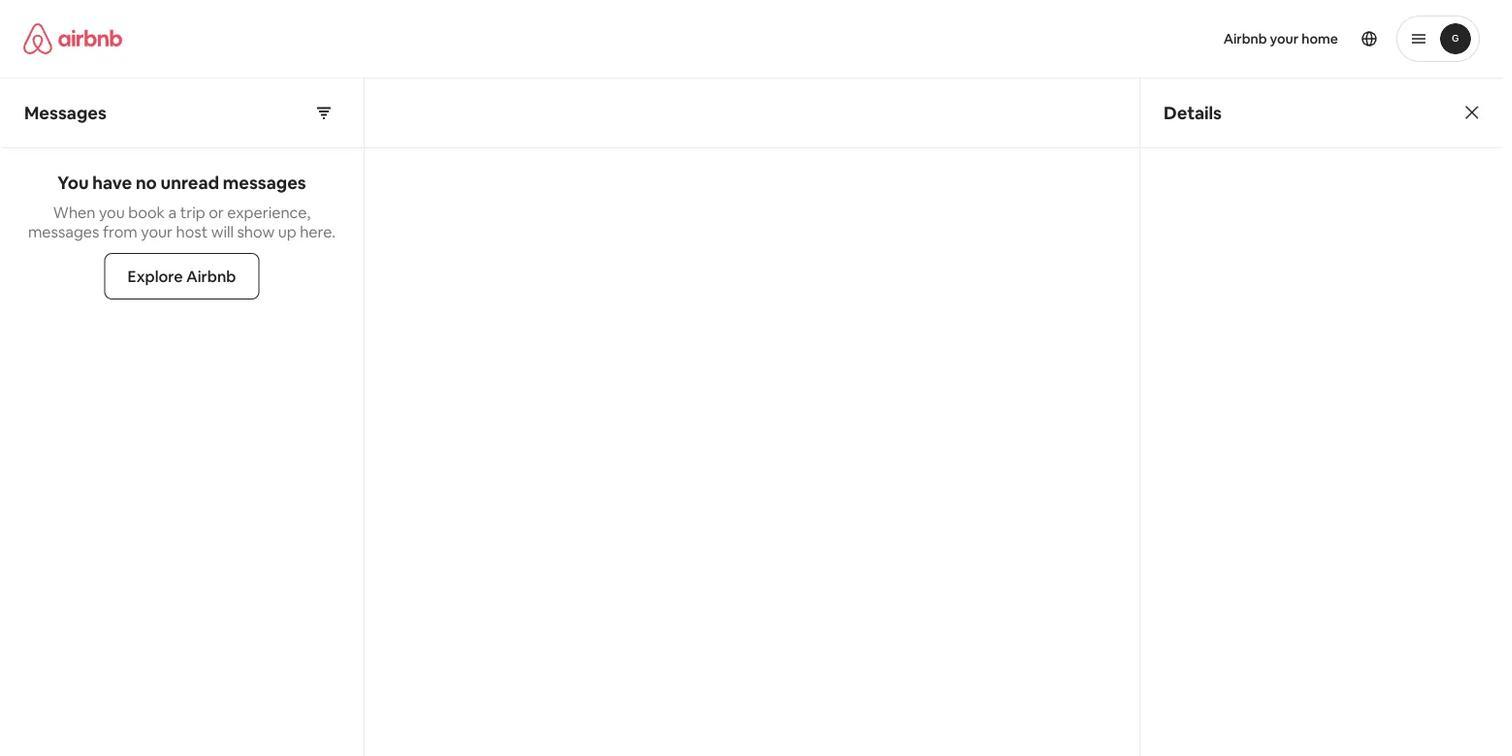 Task type: describe. For each thing, give the bounding box(es) containing it.
messaging page main contents element
[[0, 78, 1503, 756]]

airbnb inside the messaging page main contents element
[[186, 266, 236, 286]]

have
[[92, 172, 132, 194]]

details
[[1164, 101, 1222, 124]]

0 horizontal spatial messages
[[28, 222, 99, 241]]

you
[[57, 172, 89, 194]]

you have no unread messages when you book a trip or experience, messages from your host will show up here.
[[28, 172, 336, 241]]

airbnb your home
[[1223, 30, 1338, 48]]

a
[[168, 202, 177, 222]]

no
[[136, 172, 157, 194]]

here.
[[300, 222, 336, 241]]

home
[[1302, 30, 1338, 48]]

up
[[278, 222, 296, 241]]

or
[[209, 202, 224, 222]]

airbnb your home link
[[1212, 18, 1350, 59]]

experience,
[[227, 202, 310, 222]]

will
[[211, 222, 234, 241]]

unread
[[161, 172, 219, 194]]

your inside you have no unread messages when you book a trip or experience, messages from your host will show up here.
[[141, 222, 173, 241]]



Task type: vqa. For each thing, say whether or not it's contained in the screenshot.
fees
no



Task type: locate. For each thing, give the bounding box(es) containing it.
messages up experience,
[[223, 172, 306, 194]]

your left the home
[[1270, 30, 1299, 48]]

your
[[1270, 30, 1299, 48], [141, 222, 173, 241]]

messages
[[223, 172, 306, 194], [28, 222, 99, 241]]

1 horizontal spatial messages
[[223, 172, 306, 194]]

explore airbnb
[[128, 266, 236, 286]]

explore
[[128, 266, 183, 286]]

messages
[[24, 101, 106, 124]]

your left host
[[141, 222, 173, 241]]

host
[[176, 222, 208, 241]]

1 vertical spatial airbnb
[[186, 266, 236, 286]]

0 horizontal spatial airbnb
[[186, 266, 236, 286]]

1 vertical spatial messages
[[28, 222, 99, 241]]

explore airbnb link
[[104, 253, 259, 300]]

messages down you
[[28, 222, 99, 241]]

book
[[128, 202, 165, 222]]

your inside profile element
[[1270, 30, 1299, 48]]

from
[[103, 222, 137, 241]]

filter conversations. current filter: all conversations image
[[316, 105, 332, 121]]

show
[[237, 222, 275, 241]]

airbnb inside profile element
[[1223, 30, 1267, 48]]

0 horizontal spatial your
[[141, 222, 173, 241]]

0 vertical spatial airbnb
[[1223, 30, 1267, 48]]

airbnb
[[1223, 30, 1267, 48], [186, 266, 236, 286]]

profile element
[[775, 0, 1480, 78]]

airbnb down will
[[186, 266, 236, 286]]

0 vertical spatial your
[[1270, 30, 1299, 48]]

1 vertical spatial your
[[141, 222, 173, 241]]

1 horizontal spatial airbnb
[[1223, 30, 1267, 48]]

1 horizontal spatial your
[[1270, 30, 1299, 48]]

when
[[53, 202, 95, 222]]

0 vertical spatial messages
[[223, 172, 306, 194]]

you
[[99, 202, 125, 222]]

trip
[[180, 202, 205, 222]]

airbnb left the home
[[1223, 30, 1267, 48]]



